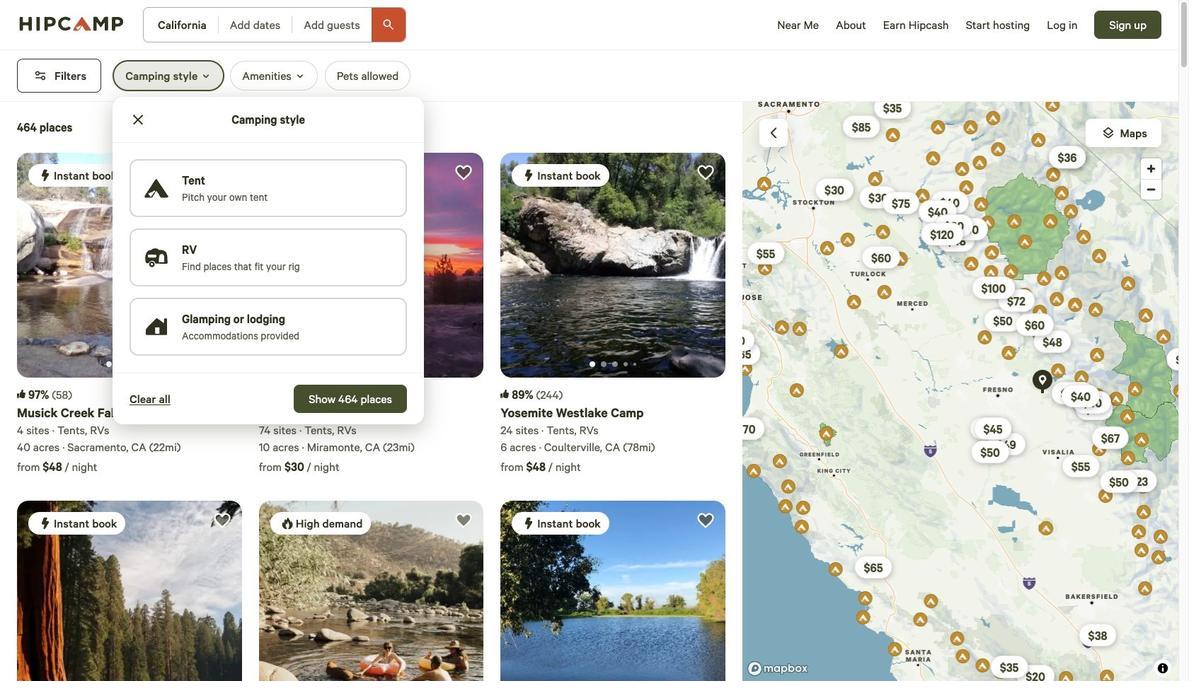 Task type: describe. For each thing, give the bounding box(es) containing it.
map region
[[743, 102, 1179, 682]]

toggle attribution image
[[1159, 661, 1168, 677]]

map marker element
[[1033, 370, 1053, 393]]



Task type: locate. For each thing, give the bounding box(es) containing it.
zoom in image
[[1142, 159, 1162, 179]]

zoom out image
[[1142, 180, 1162, 200]]

current image image
[[106, 362, 112, 367], [590, 362, 596, 367], [601, 362, 607, 367], [613, 362, 618, 367], [624, 362, 628, 367], [634, 363, 637, 366]]



Task type: vqa. For each thing, say whether or not it's contained in the screenshot.
'Zoom out' Image
yes



